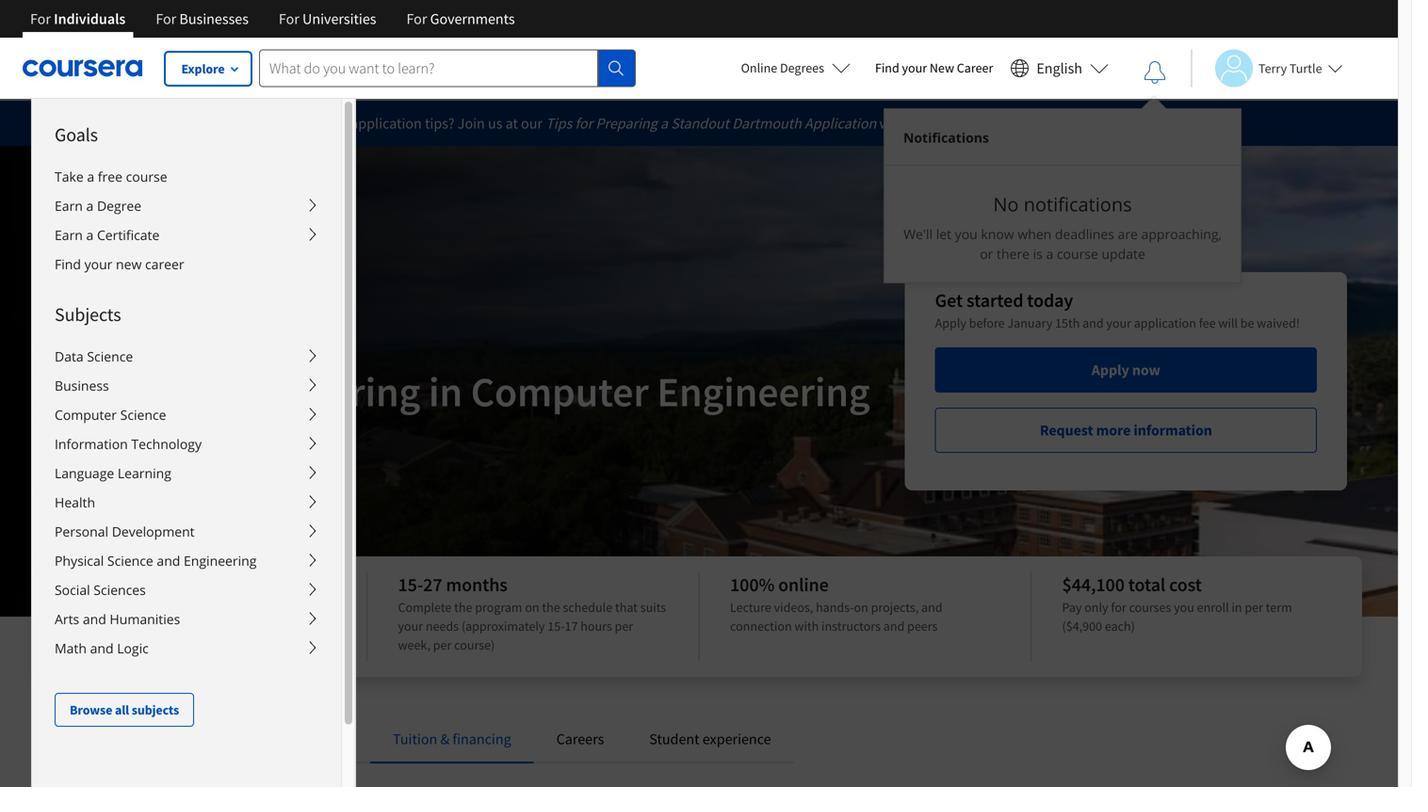 Task type: describe. For each thing, give the bounding box(es) containing it.
and up peers
[[922, 599, 943, 616]]

looking for application tips? join us at our tips for preparing a standout dartmouth application webinar on january 9th!
[[277, 114, 1036, 133]]

careers link
[[557, 730, 604, 749]]

no
[[994, 191, 1019, 217]]

join
[[458, 114, 485, 133]]

arts and humanities
[[55, 611, 180, 629]]

data
[[55, 348, 84, 366]]

english button
[[1003, 38, 1117, 99]]

social sciences
[[55, 582, 146, 599]]

humanities
[[110, 611, 180, 629]]

application
[[805, 114, 877, 133]]

browse all subjects button
[[55, 694, 194, 728]]

business button
[[32, 371, 341, 401]]

course inside notifications no notifications we'll let you know when deadlines are approaching, or there is a course update
[[1057, 245, 1099, 263]]

degrees
[[780, 59, 825, 76]]

explore menu element
[[32, 99, 341, 728]]

professional
[[179, 599, 247, 616]]

social sciences button
[[32, 576, 341, 605]]

earn a degree button
[[32, 191, 341, 221]]

total
[[1129, 573, 1166, 597]]

group containing goals
[[31, 98, 1240, 788]]

personal
[[55, 523, 108, 541]]

tuition
[[393, 730, 438, 749]]

in inside master of engineering in computer engineering dartmouth college
[[429, 366, 463, 418]]

certificate
[[97, 226, 160, 244]]

0 horizontal spatial 15-
[[398, 573, 423, 597]]

data science
[[55, 348, 133, 366]]

hours
[[581, 618, 612, 635]]

online degrees button
[[726, 47, 866, 89]]

for individuals
[[30, 9, 126, 28]]

your inside get started today apply before january 15th and your application fee will be waived!
[[1107, 315, 1132, 332]]

computer science button
[[32, 401, 341, 430]]

for for universities
[[279, 9, 300, 28]]

science for computer
[[120, 406, 166, 424]]

student experience link
[[650, 730, 771, 749]]

find your new career link
[[32, 250, 341, 279]]

engineering inside earn an ivy league degree from one of the first professional schools of engineering in the u.s., thayer school of engineering at dartmouth
[[66, 637, 132, 654]]

science for data
[[87, 348, 133, 366]]

1 vertical spatial per
[[615, 618, 633, 635]]

math and logic
[[55, 640, 149, 658]]

engineering inside popup button
[[184, 552, 257, 570]]

course)
[[454, 637, 495, 654]]

terry turtle button
[[1191, 49, 1344, 87]]

when
[[1018, 225, 1052, 243]]

take
[[55, 168, 84, 186]]

information
[[55, 435, 128, 453]]

request more information button
[[936, 408, 1318, 453]]

at inside earn an ivy league degree from one of the first professional schools of engineering in the u.s., thayer school of engineering at dartmouth
[[135, 637, 146, 654]]

banner navigation
[[15, 0, 530, 52]]

school
[[237, 618, 275, 635]]

your inside 15-27 months complete the program on the schedule that suits your needs (approximately 15-17 hours per week, per course)
[[398, 618, 423, 635]]

science for physical
[[107, 552, 153, 570]]

1 vertical spatial 15-
[[548, 618, 565, 635]]

take a free course link
[[32, 162, 341, 191]]

and inside popup button
[[83, 611, 106, 629]]

looking
[[277, 114, 327, 133]]

the left first
[[135, 599, 153, 616]]

language learning
[[55, 465, 171, 483]]

all
[[115, 702, 129, 719]]

dartmouth inside master of engineering in computer engineering dartmouth college
[[36, 418, 122, 442]]

tuition & financing
[[393, 730, 511, 749]]

started
[[967, 289, 1024, 312]]

each)
[[1105, 618, 1136, 635]]

and inside get started today apply before january 15th and your application fee will be waived!
[[1083, 315, 1104, 332]]

on inside 15-27 months complete the program on the schedule that suits your needs (approximately 15-17 hours per week, per course)
[[525, 599, 540, 616]]

on inside 100% online lecture videos, hands-on projects, and connection with instructors and peers
[[854, 599, 869, 616]]

videos,
[[774, 599, 814, 616]]

goals
[[55, 123, 98, 147]]

in inside '$44,100 total cost pay only for courses you enroll in per term ($4,900 each)'
[[1232, 599, 1243, 616]]

language learning button
[[32, 459, 341, 488]]

find your new career link
[[866, 57, 1003, 80]]

explore button
[[165, 52, 252, 86]]

universities
[[303, 9, 377, 28]]

career
[[957, 59, 994, 76]]

coursera image
[[23, 53, 142, 83]]

logic
[[117, 640, 149, 658]]

data science button
[[32, 342, 341, 371]]

there
[[997, 245, 1030, 263]]

the left schedule
[[542, 599, 560, 616]]

you inside '$44,100 total cost pay only for courses you enroll in per term ($4,900 each)'
[[1174, 599, 1195, 616]]

peers
[[908, 618, 938, 635]]

update
[[1102, 245, 1146, 263]]

a left standout
[[661, 114, 668, 133]]

or
[[980, 245, 994, 263]]

experience
[[703, 730, 771, 749]]

browse all subjects
[[70, 702, 179, 719]]

individuals
[[54, 9, 126, 28]]

online degrees
[[741, 59, 825, 76]]

a for take a free course
[[87, 168, 94, 186]]

application inside get started today apply before january 15th and your application fee will be waived!
[[1135, 315, 1197, 332]]

math
[[55, 640, 87, 658]]

of inside master of engineering in computer engineering dartmouth college
[[164, 366, 199, 418]]

is
[[1034, 245, 1043, 263]]

0 horizontal spatial per
[[433, 637, 452, 654]]

0 horizontal spatial for
[[330, 114, 348, 133]]

suits
[[641, 599, 666, 616]]

health button
[[32, 488, 341, 517]]

subjects
[[55, 303, 121, 327]]

first
[[155, 599, 177, 616]]

physical
[[55, 552, 104, 570]]

complete
[[398, 599, 452, 616]]

one
[[97, 599, 118, 616]]

earn an ivy league degree from one of the first professional schools of engineering in the u.s., thayer school of engineering at dartmouth
[[66, 573, 305, 654]]

100% online lecture videos, hands-on projects, and connection with instructors and peers
[[730, 573, 943, 635]]

standout
[[671, 114, 729, 133]]

with
[[795, 618, 819, 635]]

cost
[[1170, 573, 1202, 597]]

explore
[[181, 60, 225, 77]]

program
[[475, 599, 523, 616]]

dartmouth college logo image
[[36, 320, 190, 368]]

computer inside master of engineering in computer engineering dartmouth college
[[471, 366, 649, 418]]

degree
[[219, 573, 274, 597]]

connection
[[730, 618, 792, 635]]

week,
[[398, 637, 431, 654]]

the down months
[[454, 599, 473, 616]]

earn for degree
[[55, 197, 83, 215]]

find for find your new career
[[876, 59, 900, 76]]

dartmouth inside earn an ivy league degree from one of the first professional schools of engineering in the u.s., thayer school of engineering at dartmouth
[[148, 637, 209, 654]]

only
[[1085, 599, 1109, 616]]



Task type: vqa. For each thing, say whether or not it's contained in the screenshot.


Task type: locate. For each thing, give the bounding box(es) containing it.
arts
[[55, 611, 79, 629]]

0 vertical spatial dartmouth
[[732, 114, 802, 133]]

0 horizontal spatial computer
[[55, 406, 117, 424]]

lecture
[[730, 599, 772, 616]]

businesses
[[179, 9, 249, 28]]

1 horizontal spatial on
[[854, 599, 869, 616]]

dartmouth down the business
[[36, 418, 122, 442]]

january inside get started today apply before january 15th and your application fee will be waived!
[[1008, 315, 1053, 332]]

0 horizontal spatial january
[[954, 114, 1005, 133]]

dartmouth
[[732, 114, 802, 133], [36, 418, 122, 442], [148, 637, 209, 654]]

find your new career
[[876, 59, 994, 76]]

engineering
[[207, 366, 421, 418], [657, 366, 871, 418], [184, 552, 257, 570], [66, 637, 132, 654]]

for left businesses
[[156, 9, 176, 28]]

2 vertical spatial per
[[433, 637, 452, 654]]

application left "tips?"
[[351, 114, 422, 133]]

academics link
[[280, 730, 348, 749]]

for universities
[[279, 9, 377, 28]]

group
[[31, 98, 1240, 788]]

apply now
[[1092, 361, 1161, 380]]

computer inside dropdown button
[[55, 406, 117, 424]]

0 vertical spatial 15-
[[398, 573, 423, 597]]

for for governments
[[407, 9, 427, 28]]

computer science
[[55, 406, 166, 424]]

master
[[36, 366, 155, 418]]

math and logic button
[[32, 634, 341, 663]]

notifications
[[1024, 191, 1133, 217]]

find down the 'earn a certificate'
[[55, 255, 81, 273]]

and inside dropdown button
[[90, 640, 114, 658]]

earn a certificate button
[[32, 221, 341, 250]]

27
[[423, 573, 442, 597]]

course inside explore menu element
[[126, 168, 167, 186]]

0 vertical spatial in
[[429, 366, 463, 418]]

a left 'degree'
[[86, 197, 94, 215]]

for up each)
[[1112, 599, 1127, 616]]

a inside notifications no notifications we'll let you know when deadlines are approaching, or there is a course update
[[1047, 245, 1054, 263]]

&
[[441, 730, 450, 749]]

on right webinar on the top right
[[934, 114, 951, 133]]

1 vertical spatial application
[[1135, 315, 1197, 332]]

4 for from the left
[[407, 9, 427, 28]]

1 vertical spatial find
[[55, 255, 81, 273]]

1 vertical spatial dartmouth
[[36, 418, 122, 442]]

2 horizontal spatial dartmouth
[[732, 114, 802, 133]]

None search field
[[259, 49, 636, 87]]

science up information technology at the left of page
[[120, 406, 166, 424]]

notifications no notifications we'll let you know when deadlines are approaching, or there is a course update
[[904, 129, 1222, 263]]

1 vertical spatial course
[[1057, 245, 1099, 263]]

3 for from the left
[[279, 9, 300, 28]]

15- down schedule
[[548, 618, 565, 635]]

What do you want to learn? text field
[[259, 49, 598, 87]]

per down that at the bottom left of the page
[[615, 618, 633, 635]]

earn a certificate
[[55, 226, 160, 244]]

will
[[1219, 315, 1238, 332]]

1 horizontal spatial for
[[575, 114, 593, 133]]

0 vertical spatial january
[[954, 114, 1005, 133]]

an
[[107, 573, 127, 597]]

for for individuals
[[30, 9, 51, 28]]

a inside dropdown button
[[86, 197, 94, 215]]

per inside '$44,100 total cost pay only for courses you enroll in per term ($4,900 each)'
[[1245, 599, 1264, 616]]

january down today on the top right of page
[[1008, 315, 1053, 332]]

at
[[506, 114, 518, 133], [135, 637, 146, 654]]

1 horizontal spatial apply
[[1092, 361, 1130, 380]]

0 horizontal spatial dartmouth
[[36, 418, 122, 442]]

15- up the complete
[[398, 573, 423, 597]]

language
[[55, 465, 114, 483]]

0 vertical spatial course
[[126, 168, 167, 186]]

us
[[488, 114, 503, 133]]

and inside popup button
[[157, 552, 180, 570]]

turtle
[[1290, 60, 1323, 77]]

overview
[[58, 730, 118, 749]]

(approximately
[[462, 618, 545, 635]]

1 horizontal spatial at
[[506, 114, 518, 133]]

dartmouth down u.s.,
[[148, 637, 209, 654]]

for left individuals
[[30, 9, 51, 28]]

a inside popup button
[[86, 226, 94, 244]]

1 for from the left
[[30, 9, 51, 28]]

at right us
[[506, 114, 518, 133]]

before
[[970, 315, 1005, 332]]

2 horizontal spatial on
[[934, 114, 951, 133]]

0 horizontal spatial on
[[525, 599, 540, 616]]

for businesses
[[156, 9, 249, 28]]

waived!
[[1257, 315, 1301, 332]]

0 vertical spatial science
[[87, 348, 133, 366]]

find inside explore menu element
[[55, 255, 81, 273]]

a for earn a certificate
[[86, 226, 94, 244]]

science inside data science dropdown button
[[87, 348, 133, 366]]

science up ivy
[[107, 552, 153, 570]]

apply inside button
[[1092, 361, 1130, 380]]

for right "looking"
[[330, 114, 348, 133]]

1 vertical spatial you
[[1174, 599, 1195, 616]]

governments
[[430, 9, 515, 28]]

course right free on the left
[[126, 168, 167, 186]]

2 vertical spatial science
[[107, 552, 153, 570]]

today
[[1028, 289, 1074, 312]]

1 horizontal spatial in
[[429, 366, 463, 418]]

earn down take
[[55, 197, 83, 215]]

master of engineering in computer engineering dartmouth college
[[36, 366, 871, 442]]

0 vertical spatial apply
[[936, 315, 967, 332]]

0 horizontal spatial you
[[955, 225, 978, 243]]

social
[[55, 582, 90, 599]]

menu item
[[354, 98, 1240, 788]]

1 horizontal spatial computer
[[471, 366, 649, 418]]

english
[[1037, 59, 1083, 78]]

for for businesses
[[156, 9, 176, 28]]

1 vertical spatial earn
[[55, 226, 83, 244]]

0 horizontal spatial at
[[135, 637, 146, 654]]

course down deadlines
[[1057, 245, 1099, 263]]

2 horizontal spatial in
[[1232, 599, 1243, 616]]

get started today apply before january 15th and your application fee will be waived!
[[936, 289, 1301, 332]]

earn inside dropdown button
[[55, 197, 83, 215]]

0 horizontal spatial apply
[[936, 315, 967, 332]]

find for find your new career
[[55, 255, 81, 273]]

for left universities
[[279, 9, 300, 28]]

0 vertical spatial you
[[955, 225, 978, 243]]

science inside physical science and engineering popup button
[[107, 552, 153, 570]]

earn for ivy
[[66, 573, 103, 597]]

our
[[521, 114, 543, 133]]

2 vertical spatial dartmouth
[[148, 637, 209, 654]]

0 vertical spatial find
[[876, 59, 900, 76]]

1 vertical spatial january
[[1008, 315, 1053, 332]]

apply now button
[[936, 348, 1318, 393]]

$44,100
[[1063, 573, 1125, 597]]

and down engineering
[[90, 640, 114, 658]]

1 horizontal spatial dartmouth
[[148, 637, 209, 654]]

terry
[[1259, 60, 1288, 77]]

per left term
[[1245, 599, 1264, 616]]

0 horizontal spatial application
[[351, 114, 422, 133]]

1 horizontal spatial course
[[1057, 245, 1099, 263]]

and right 15th
[[1083, 315, 1104, 332]]

in inside earn an ivy league degree from one of the first professional schools of engineering in the u.s., thayer school of engineering at dartmouth
[[134, 618, 145, 635]]

approaching,
[[1142, 225, 1222, 243]]

science inside computer science dropdown button
[[120, 406, 166, 424]]

on right program
[[525, 599, 540, 616]]

instructors
[[822, 618, 881, 635]]

personal development button
[[32, 517, 341, 547]]

0 vertical spatial earn
[[55, 197, 83, 215]]

browse
[[70, 702, 112, 719]]

arts and humanities button
[[32, 605, 341, 634]]

and down the projects,
[[884, 618, 905, 635]]

2 horizontal spatial per
[[1245, 599, 1264, 616]]

1 horizontal spatial find
[[876, 59, 900, 76]]

you inside notifications no notifications we'll let you know when deadlines are approaching, or there is a course update
[[955, 225, 978, 243]]

for
[[330, 114, 348, 133], [575, 114, 593, 133], [1112, 599, 1127, 616]]

2 horizontal spatial for
[[1112, 599, 1127, 616]]

0 horizontal spatial find
[[55, 255, 81, 273]]

let
[[937, 225, 952, 243]]

your inside explore menu element
[[84, 255, 113, 273]]

you down cost at the bottom of page
[[1174, 599, 1195, 616]]

take a free course
[[55, 168, 167, 186]]

application left fee
[[1135, 315, 1197, 332]]

for up what do you want to learn? text field on the top of page
[[407, 9, 427, 28]]

0 horizontal spatial in
[[134, 618, 145, 635]]

information
[[1134, 421, 1213, 440]]

dartmouth down online
[[732, 114, 802, 133]]

find your new career
[[55, 255, 184, 273]]

ivy
[[130, 573, 154, 597]]

earn up from
[[66, 573, 103, 597]]

course
[[126, 168, 167, 186], [1057, 245, 1099, 263]]

you right let at the top of the page
[[955, 225, 978, 243]]

and up 'league'
[[157, 552, 180, 570]]

hide notifications image
[[1144, 61, 1167, 84]]

find
[[876, 59, 900, 76], [55, 255, 81, 273]]

request more information
[[1040, 421, 1213, 440]]

1 horizontal spatial 15-
[[548, 618, 565, 635]]

earn inside popup button
[[55, 226, 83, 244]]

1 horizontal spatial you
[[1174, 599, 1195, 616]]

2 for from the left
[[156, 9, 176, 28]]

0 vertical spatial at
[[506, 114, 518, 133]]

student
[[650, 730, 700, 749]]

for right 'tips'
[[575, 114, 593, 133]]

courses
[[1130, 599, 1172, 616]]

a left free on the left
[[87, 168, 94, 186]]

1 horizontal spatial january
[[1008, 315, 1053, 332]]

apply left now
[[1092, 361, 1130, 380]]

for inside '$44,100 total cost pay only for courses you enroll in per term ($4,900 each)'
[[1112, 599, 1127, 616]]

and right arts
[[83, 611, 106, 629]]

terry turtle
[[1259, 60, 1323, 77]]

earn inside earn an ivy league degree from one of the first professional schools of engineering in the u.s., thayer school of engineering at dartmouth
[[66, 573, 103, 597]]

request
[[1040, 421, 1094, 440]]

1 vertical spatial at
[[135, 637, 146, 654]]

the down first
[[147, 618, 166, 635]]

at down humanities
[[135, 637, 146, 654]]

admissions
[[163, 730, 235, 749]]

2 vertical spatial in
[[134, 618, 145, 635]]

find left new
[[876, 59, 900, 76]]

january left 9th!
[[954, 114, 1005, 133]]

financing
[[453, 730, 511, 749]]

1 vertical spatial in
[[1232, 599, 1243, 616]]

1 vertical spatial apply
[[1092, 361, 1130, 380]]

1 horizontal spatial application
[[1135, 315, 1197, 332]]

academics
[[280, 730, 348, 749]]

0 vertical spatial per
[[1245, 599, 1264, 616]]

sciences
[[94, 582, 146, 599]]

webinar
[[880, 114, 931, 133]]

apply inside get started today apply before january 15th and your application fee will be waived!
[[936, 315, 967, 332]]

science up the business
[[87, 348, 133, 366]]

2 vertical spatial earn
[[66, 573, 103, 597]]

15th
[[1056, 315, 1080, 332]]

we'll
[[904, 225, 933, 243]]

a right 'is'
[[1047, 245, 1054, 263]]

league
[[158, 573, 215, 597]]

per down needs
[[433, 637, 452, 654]]

apply
[[936, 315, 967, 332], [1092, 361, 1130, 380]]

earn down earn a degree
[[55, 226, 83, 244]]

1 horizontal spatial per
[[615, 618, 633, 635]]

health
[[55, 494, 95, 512]]

0 horizontal spatial course
[[126, 168, 167, 186]]

a for earn a degree
[[86, 197, 94, 215]]

earn for certificate
[[55, 226, 83, 244]]

1 vertical spatial science
[[120, 406, 166, 424]]

hands-
[[816, 599, 854, 616]]

a down earn a degree
[[86, 226, 94, 244]]

apply down 'get'
[[936, 315, 967, 332]]

enroll
[[1198, 599, 1230, 616]]

science
[[87, 348, 133, 366], [120, 406, 166, 424], [107, 552, 153, 570]]

term
[[1266, 599, 1293, 616]]

a
[[661, 114, 668, 133], [87, 168, 94, 186], [86, 197, 94, 215], [86, 226, 94, 244], [1047, 245, 1054, 263]]

technology
[[131, 435, 202, 453]]

deadlines
[[1055, 225, 1115, 243]]

0 vertical spatial application
[[351, 114, 422, 133]]

tips?
[[425, 114, 455, 133]]

information technology
[[55, 435, 202, 453]]

on up 'instructors'
[[854, 599, 869, 616]]



